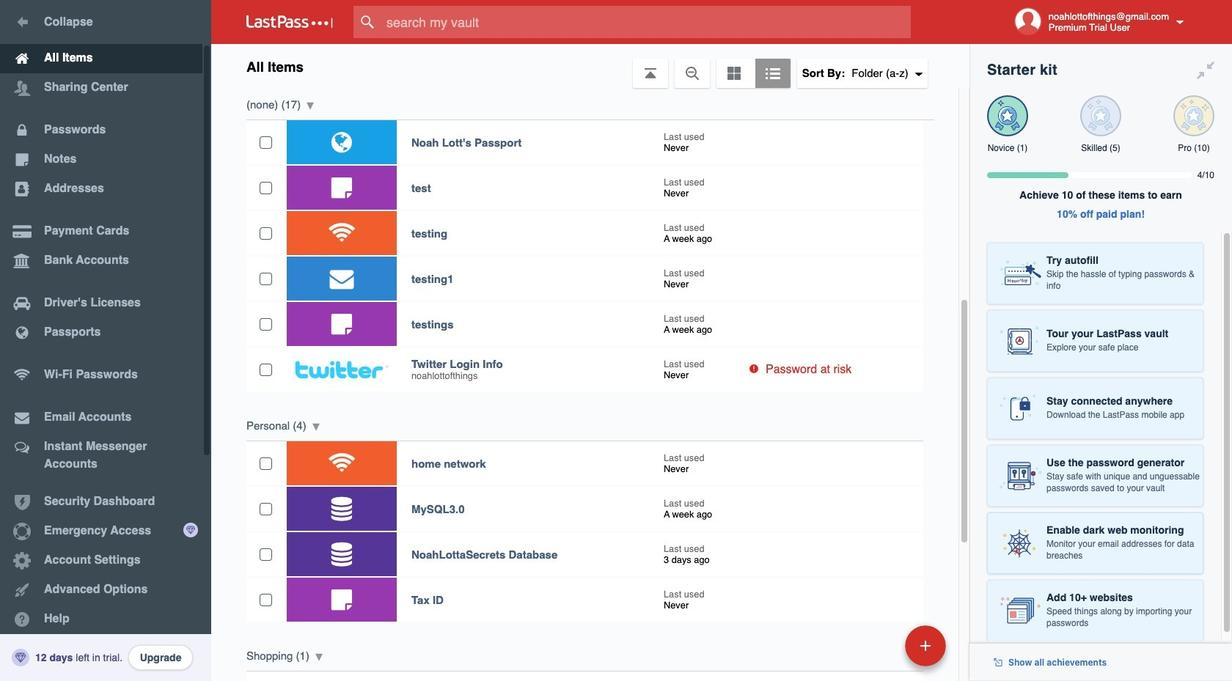 Task type: describe. For each thing, give the bounding box(es) containing it.
search my vault text field
[[354, 6, 940, 38]]

vault options navigation
[[211, 44, 970, 88]]

Search search field
[[354, 6, 940, 38]]

main navigation navigation
[[0, 0, 211, 681]]



Task type: vqa. For each thing, say whether or not it's contained in the screenshot.
search my vault TEXT BOX
yes



Task type: locate. For each thing, give the bounding box(es) containing it.
new item element
[[804, 625, 951, 667]]

lastpass image
[[246, 15, 333, 29]]

new item navigation
[[804, 621, 955, 681]]



